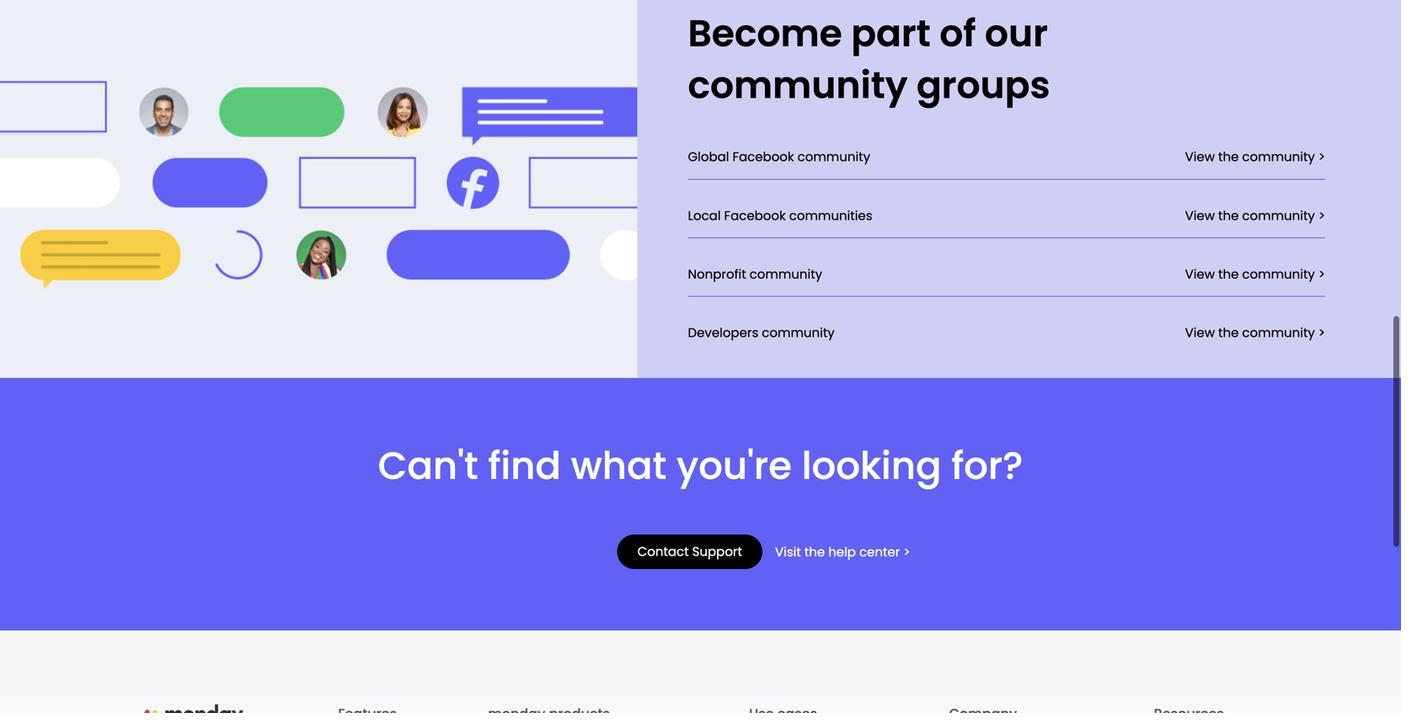 Task type: describe. For each thing, give the bounding box(es) containing it.
> inside 'link'
[[904, 544, 911, 562]]

global
[[688, 148, 729, 166]]

view the community > for developers community
[[1186, 324, 1326, 342]]

view for developers community
[[1186, 324, 1216, 342]]

of
[[940, 8, 976, 59]]

view the community > link for nonprofit community
[[1186, 252, 1326, 283]]

visit the help center > link
[[775, 544, 911, 570]]

center
[[860, 544, 901, 562]]

you're
[[677, 440, 792, 493]]

nonprofit
[[688, 265, 747, 283]]

local facebook communities
[[688, 207, 873, 225]]

the for nonprofit community
[[1219, 265, 1239, 283]]

developers
[[688, 324, 759, 342]]

global facebook community link
[[688, 135, 871, 166]]

the for local facebook communities
[[1219, 207, 1239, 225]]

> for developers community
[[1319, 324, 1326, 342]]

> for local facebook communities
[[1319, 207, 1326, 225]]

> for nonprofit community
[[1319, 265, 1326, 283]]

community inside of our community
[[688, 60, 908, 111]]

local facebook communities link
[[688, 193, 873, 225]]

support
[[693, 543, 743, 561]]

looking
[[802, 440, 942, 493]]

for?
[[952, 440, 1024, 493]]

of our community
[[688, 8, 1048, 111]]

view the community > for nonprofit community
[[1186, 265, 1326, 283]]

developers community link
[[688, 310, 835, 342]]

view for global facebook community
[[1186, 148, 1216, 166]]

view the community > for global facebook community
[[1186, 148, 1326, 166]]

communities
[[790, 207, 873, 225]]



Task type: locate. For each thing, give the bounding box(es) containing it.
nonprofit community link
[[688, 252, 823, 283]]

local
[[688, 207, 721, 225]]

3 view the community > link from the top
[[1186, 252, 1326, 283]]

nonprofit community
[[688, 265, 823, 283]]

3 view from the top
[[1186, 265, 1216, 283]]

view
[[1186, 148, 1216, 166], [1186, 207, 1216, 225], [1186, 265, 1216, 283], [1186, 324, 1216, 342]]

3 view the community > from the top
[[1186, 265, 1326, 283]]

contact support
[[638, 543, 743, 561]]

view for local facebook communities
[[1186, 207, 1216, 225]]

4 view the community > link from the top
[[1186, 310, 1326, 342]]

developers community
[[688, 324, 835, 342]]

can't find what you're looking for?
[[378, 440, 1024, 493]]

4 view the community > from the top
[[1186, 324, 1326, 342]]

find
[[488, 440, 561, 493]]

2 view the community > link from the top
[[1186, 193, 1326, 225]]

the inside 'link'
[[805, 544, 825, 562]]

contact support link
[[618, 535, 763, 570]]

1 vertical spatial facebook
[[725, 207, 786, 225]]

4 view from the top
[[1186, 324, 1216, 342]]

facebook up local facebook communities link
[[733, 148, 795, 166]]

facebook
[[733, 148, 795, 166], [725, 207, 786, 225]]

view the community > link for developers community
[[1186, 310, 1326, 342]]

1 view the community > link from the top
[[1186, 135, 1326, 166]]

visit the help center >
[[775, 544, 911, 562]]

community
[[688, 60, 908, 111], [798, 148, 871, 166], [1243, 148, 1316, 166], [1243, 207, 1316, 225], [750, 265, 823, 283], [1243, 265, 1316, 283], [762, 324, 835, 342], [1243, 324, 1316, 342]]

can't
[[378, 440, 478, 493]]

view the community >
[[1186, 148, 1326, 166], [1186, 207, 1326, 225], [1186, 265, 1326, 283], [1186, 324, 1326, 342]]

facebook for global
[[733, 148, 795, 166]]

what
[[571, 440, 667, 493]]

view the community > for local facebook communities
[[1186, 207, 1326, 225]]

our
[[985, 8, 1048, 59]]

> for global facebook community
[[1319, 148, 1326, 166]]

facebook right the local
[[725, 207, 786, 225]]

1 view the community > from the top
[[1186, 148, 1326, 166]]

part
[[852, 8, 931, 59]]

facebook for local
[[725, 207, 786, 225]]

0 vertical spatial facebook
[[733, 148, 795, 166]]

become
[[688, 8, 843, 59]]

the for global facebook community
[[1219, 148, 1239, 166]]

the for developers community
[[1219, 324, 1239, 342]]

visit
[[775, 544, 801, 562]]

the
[[1219, 148, 1239, 166], [1219, 207, 1239, 225], [1219, 265, 1239, 283], [1219, 324, 1239, 342], [805, 544, 825, 562]]

>
[[1319, 148, 1326, 166], [1319, 207, 1326, 225], [1319, 265, 1326, 283], [1319, 324, 1326, 342], [904, 544, 911, 562]]

the for contact support
[[805, 544, 825, 562]]

view the community > link for local facebook communities
[[1186, 193, 1326, 225]]

help
[[829, 544, 856, 562]]

view the community > link for global facebook community
[[1186, 135, 1326, 166]]

view for nonprofit community
[[1186, 265, 1216, 283]]

2 view the community > from the top
[[1186, 207, 1326, 225]]

global facebook community
[[688, 148, 871, 166]]

1 view from the top
[[1186, 148, 1216, 166]]

view the community > link
[[1186, 135, 1326, 166], [1186, 193, 1326, 225], [1186, 252, 1326, 283], [1186, 310, 1326, 342]]

logo / monday.com image
[[140, 699, 263, 714]]

become part
[[688, 8, 940, 59]]

contact
[[638, 543, 689, 561]]

groups
[[917, 60, 1051, 111]]

2 view from the top
[[1186, 207, 1216, 225]]



Task type: vqa. For each thing, say whether or not it's contained in the screenshot.
in within Allow item pop-up in shared view Feature requests
no



